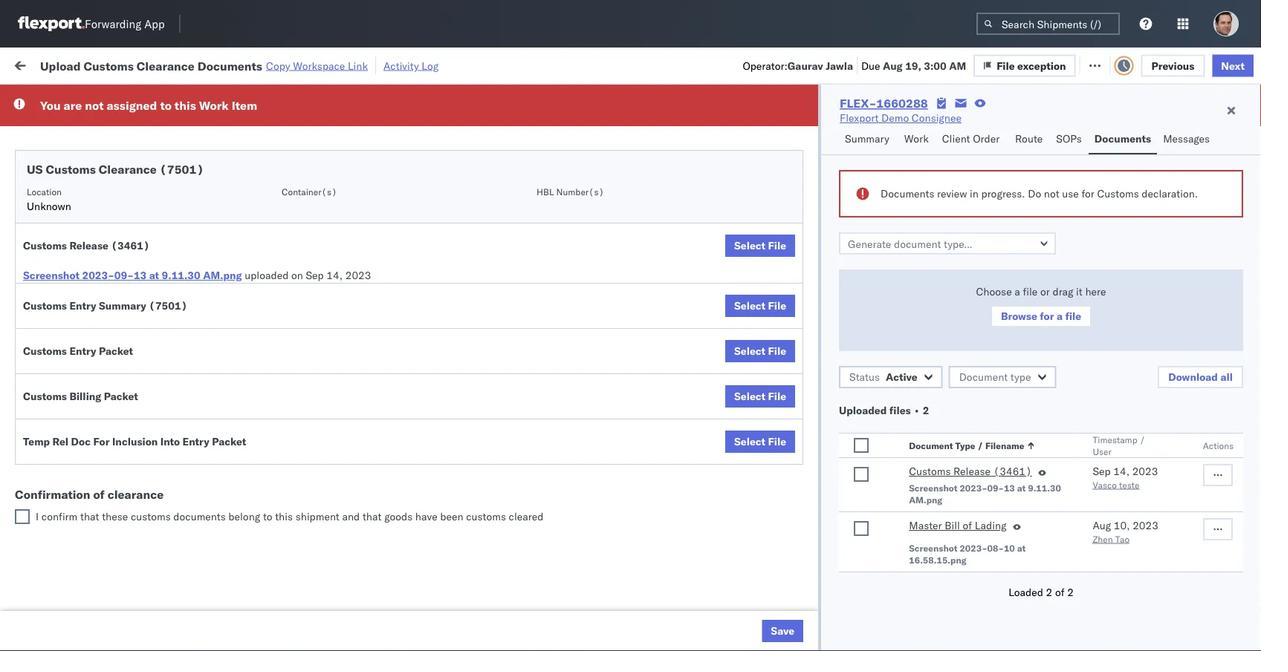 Task type: describe. For each thing, give the bounding box(es) containing it.
no
[[348, 92, 360, 103]]

2 western from the top
[[776, 181, 815, 194]]

link
[[348, 59, 368, 72]]

1 digital from the top
[[817, 148, 848, 161]]

from down screenshot 2023-09-13 at 9.11.30 am.png link on the left of the page
[[110, 304, 131, 317]]

you are not assigned to this work item
[[40, 98, 257, 113]]

file inside button
[[1065, 310, 1082, 323]]

est, up 3:00 pm est, feb 20, 2023
[[283, 181, 306, 194]]

1 3:30 from the top
[[239, 148, 262, 161]]

document type
[[959, 371, 1031, 384]]

est, right belong
[[284, 508, 306, 521]]

2 flex-2001714 from the top
[[821, 181, 898, 194]]

1 horizontal spatial 2
[[1046, 586, 1053, 599]]

message
[[199, 58, 241, 71]]

los down "customs entry summary (7501)" in the top of the page
[[134, 336, 151, 349]]

zhen
[[1093, 534, 1113, 545]]

document type / filename
[[909, 440, 1025, 452]]

mar for am
[[309, 508, 329, 521]]

feb for 'schedule delivery appointment' link associated with 2:59
[[309, 116, 327, 129]]

nyku9743990
[[916, 115, 989, 128]]

ca for 2nd schedule pickup from los angeles, ca link from the top
[[34, 449, 48, 462]]

3 1911466 from the top
[[853, 541, 898, 554]]

client for client name
[[552, 122, 576, 133]]

documents inside upload customs clearance documents
[[34, 220, 88, 233]]

documents up in
[[198, 58, 262, 73]]

are
[[64, 98, 82, 113]]

flex-1977428 for schedule delivery appointment
[[821, 279, 898, 292]]

21,
[[336, 279, 352, 292]]

2 vertical spatial packet
[[212, 436, 246, 449]]

screenshot for screenshot 2023-08-10 at 16.58.15.png
[[909, 543, 958, 554]]

1 horizontal spatial to
[[263, 511, 272, 524]]

10 resize handle column header from the left
[[1235, 115, 1252, 652]]

select file button for customs billing packet
[[725, 386, 795, 408]]

teste
[[1119, 480, 1140, 491]]

route
[[1015, 132, 1043, 145]]

master bill of lading link
[[909, 519, 1007, 537]]

of for upload
[[99, 409, 108, 422]]

for inside button
[[1040, 310, 1054, 323]]

packet for customs entry packet
[[99, 345, 133, 358]]

airport
[[97, 155, 130, 168]]

select file for customs release (3461)
[[734, 239, 786, 252]]

8 schedule from the top
[[34, 500, 78, 513]]

upload for customs
[[34, 206, 68, 219]]

0 horizontal spatial sep
[[306, 269, 324, 282]]

fcl for 3:00 am est, feb 25, 2023
[[488, 377, 507, 390]]

2 for of
[[1068, 586, 1074, 599]]

1 mawb1234 from the top
[[1012, 148, 1070, 161]]

0 vertical spatial actions
[[1217, 122, 1248, 133]]

1 horizontal spatial on
[[370, 58, 382, 71]]

1 bicu1234565, from the top
[[916, 475, 989, 488]]

3 resize handle column header from the left
[[430, 115, 447, 652]]

select file button for customs release (3461)
[[725, 235, 795, 257]]

confirm
[[41, 511, 78, 524]]

from down "customs entry summary (7501)" in the top of the page
[[110, 336, 131, 349]]

products
[[579, 116, 621, 129]]

temp rel doc for inclusion into entry packet
[[23, 436, 246, 449]]

screenshot for screenshot 2023-09-13 at 9.11.30 am.png
[[909, 483, 958, 494]]

browse
[[1001, 310, 1038, 323]]

2 integration test account - western digital from the top
[[648, 181, 848, 194]]

resize handle column header for flex id
[[890, 115, 908, 652]]

clearance for upload customs clearance documents
[[115, 206, 163, 219]]

air for 3:00 pm est, feb 20, 2023
[[455, 214, 468, 227]]

messages button
[[1157, 126, 1218, 155]]

batch action
[[1179, 58, 1243, 71]]

feb up 3:00 pm est, feb 20, 2023
[[308, 181, 327, 194]]

17, for ocean lcl
[[330, 116, 346, 129]]

los left "into"
[[140, 434, 157, 447]]

maeu1234567 for confirm pickup from los angeles, ca
[[916, 344, 991, 357]]

demu1232567 down lading in the right of the page
[[991, 540, 1067, 553]]

schedule pickup from los angeles international airport link
[[34, 139, 211, 169]]

customs release (3461) link
[[909, 465, 1032, 482]]

item
[[232, 98, 257, 113]]

2 2001714 from the top
[[853, 181, 898, 194]]

flex-1988285
[[821, 116, 898, 129]]

flex id
[[797, 122, 825, 133]]

screenshot 2023-09-13 at 9.11.30 am.png
[[909, 483, 1061, 506]]

1 -- from the top
[[1012, 443, 1025, 456]]

demu1232567 up 10
[[991, 508, 1067, 521]]

Search Work text field
[[762, 53, 924, 75]]

work inside work button
[[904, 132, 929, 145]]

2 schedule delivery appointment link from the top
[[34, 180, 183, 194]]

snooze
[[403, 122, 432, 133]]

2 vertical spatial 17,
[[329, 181, 345, 194]]

1 schedule from the top
[[34, 115, 78, 128]]

select file for customs billing packet
[[734, 390, 786, 403]]

feb for "upload customs clearance documents" link
[[308, 214, 327, 227]]

operator
[[1198, 122, 1234, 133]]

1 vertical spatial work
[[199, 98, 229, 113]]

tea
[[1248, 541, 1261, 554]]

pm for schedule pickup from los angeles international airport link
[[264, 148, 281, 161]]

1 3:30 pm est, feb 17, 2023 from the top
[[239, 148, 374, 161]]

25, for 12:00 pm est, feb 25, 2023
[[336, 410, 352, 423]]

2150210 for 3:00 pm est, feb 20, 2023
[[853, 214, 898, 227]]

1 schedule pickup from los angeles, ca button from the top
[[34, 237, 211, 269]]

mode
[[455, 122, 478, 133]]

belong
[[228, 511, 260, 524]]

container numbers
[[916, 116, 956, 139]]

next
[[1221, 59, 1245, 72]]

los down screenshot 2023-09-13 at 9.11.30 am.png link on the left of the page
[[134, 304, 151, 317]]

us
[[27, 162, 43, 177]]

pm for 'schedule delivery appointment' link associated with 1:44
[[264, 606, 281, 619]]

customs entry summary (7501)
[[23, 300, 188, 313]]

2023- for screenshot 2023-08-10 at 16.58.15.png
[[960, 543, 988, 554]]

2 1911466 from the top
[[853, 508, 898, 521]]

2 vertical spatial entry
[[183, 436, 209, 449]]

all
[[1221, 371, 1233, 384]]

12:00 pm est, feb 25, 2023
[[239, 410, 380, 423]]

2:59 am est, feb 28, 2023
[[239, 443, 374, 456]]

aug 10, 2023 zhen tao
[[1093, 520, 1159, 545]]

9.11.30 for screenshot 2023-09-13 at 9.11.30 am.png uploaded on sep 14, 2023
[[162, 269, 200, 282]]

1 vertical spatial customs release (3461)
[[909, 465, 1032, 478]]

1911408 for confirm delivery
[[853, 377, 898, 390]]

0 vertical spatial file
[[1023, 285, 1038, 298]]

activity log button
[[384, 56, 439, 75]]

operator:
[[743, 59, 788, 72]]

pickup for confirm pickup from los angeles, ca link related to honeywell
[[75, 336, 107, 349]]

resize handle column header for mode
[[526, 115, 544, 652]]

08-
[[988, 543, 1004, 554]]

client for client order
[[942, 132, 970, 145]]

2 -- from the top
[[1012, 475, 1025, 488]]

(7501) for us customs clearance (7501)
[[160, 162, 204, 177]]

confirm pickup from los angeles, ca button for bookings
[[34, 303, 211, 334]]

mode button
[[447, 118, 529, 133]]

entry for summary
[[69, 300, 96, 313]]

documents inside 'button'
[[1095, 132, 1151, 145]]

0 horizontal spatial (3461)
[[111, 239, 150, 252]]

1660288
[[877, 96, 928, 111]]

Search Shipments (/) text field
[[977, 13, 1120, 35]]

copy
[[266, 59, 290, 72]]

demu1232567 down "filename"
[[991, 475, 1067, 488]]

los up clearance
[[140, 467, 157, 480]]

snoozed : no
[[307, 92, 360, 103]]

air for 1:44 pm est, mar 3, 2023
[[455, 606, 468, 619]]

017482927423
[[1012, 214, 1090, 227]]

4 ocean from the top
[[455, 508, 485, 521]]

1 integration test account - western digital from the top
[[648, 148, 848, 161]]

2097290
[[853, 606, 898, 619]]

goods
[[384, 511, 413, 524]]

am right 19,
[[949, 59, 966, 72]]

pickup for schedule pickup from los angeles international airport link
[[81, 140, 113, 153]]

documents
[[173, 511, 226, 524]]

from up clearance
[[116, 467, 137, 480]]

0 horizontal spatial for
[[142, 92, 154, 103]]

3:00 am est, feb 25, 2023
[[239, 377, 374, 390]]

mbl/mawb
[[1012, 122, 1064, 133]]

demu1232567 down choose
[[916, 311, 991, 324]]

honeywell for schedule delivery appointment
[[648, 279, 697, 292]]

from down upload customs clearance documents button
[[116, 238, 137, 251]]

2 flex-1911466 from the top
[[821, 508, 898, 521]]

status for status active
[[850, 371, 880, 384]]

fcl for 2:59 am est, mar 3, 2023
[[488, 508, 507, 521]]

schedule pickup from los angeles international airport
[[34, 140, 197, 168]]

4 flex-1911466 from the top
[[821, 573, 898, 586]]

from down temp rel doc for inclusion into entry packet
[[116, 500, 137, 513]]

: for status
[[106, 92, 109, 103]]

1 horizontal spatial this
[[275, 511, 293, 524]]

09- for screenshot 2023-09-13 at 9.11.30 am.png
[[988, 483, 1004, 494]]

ocean fcl for 2:59 am est, mar 3, 2023
[[455, 508, 507, 521]]

am for 2:59 am est, feb 17, 2023
[[264, 116, 282, 129]]

loaded 2 of 2
[[1009, 586, 1074, 599]]

2023 inside sep 14, 2023 vasco teste
[[1133, 465, 1158, 478]]

from inside schedule pickup from los angeles international airport
[[116, 140, 137, 153]]

2 3:30 from the top
[[239, 181, 262, 194]]

action
[[1210, 58, 1243, 71]]

lagerfeld
[[670, 606, 714, 619]]

work inside "import work" button
[[161, 58, 187, 71]]

select for customs release (3461)
[[734, 239, 766, 252]]

2 3:30 pm est, feb 17, 2023 from the top
[[239, 181, 374, 194]]

0 horizontal spatial to
[[160, 98, 172, 113]]

187 on track
[[348, 58, 408, 71]]

778 at risk
[[279, 58, 331, 71]]

work
[[43, 54, 81, 74]]

0 vertical spatial 14,
[[327, 269, 343, 282]]

1 flex-1911466 from the top
[[821, 475, 898, 488]]

upload proof of delivery link
[[34, 408, 149, 423]]

shipment
[[296, 511, 340, 524]]

upload customs clearance documents link
[[34, 205, 211, 235]]

filename
[[986, 440, 1025, 452]]

schedule pickup from los angeles, ca for first the schedule pickup from los angeles, ca "button" from the bottom of the page
[[34, 500, 200, 528]]

schedule inside schedule pickup from los angeles international airport
[[34, 140, 78, 153]]

10,
[[1114, 520, 1130, 533]]

13 for screenshot 2023-09-13 at 9.11.30 am.png
[[1004, 483, 1015, 494]]

1 vertical spatial actions
[[1203, 440, 1234, 452]]

document for document type
[[959, 371, 1008, 384]]

2 for ∙
[[923, 404, 929, 417]]

consignee inside button
[[648, 122, 691, 133]]

batch
[[1179, 58, 1208, 71]]

est, down 12:00 pm est, feb 25, 2023
[[284, 443, 306, 456]]

select for customs billing packet
[[734, 390, 766, 403]]

2:59 for 2:59 am est, feb 28, 2023
[[239, 443, 262, 456]]

2 confirm from the top
[[34, 336, 72, 349]]

file for customs release (3461)
[[768, 239, 786, 252]]

workspace
[[293, 59, 345, 72]]

2 horizontal spatial for
[[1082, 187, 1095, 200]]

container
[[916, 116, 956, 127]]

appointment for 2:59 am est, feb 17, 2023
[[122, 115, 183, 128]]

3 -- from the top
[[1012, 508, 1025, 521]]

demu1232567 up loaded
[[991, 573, 1067, 586]]

2 mawb1234 from the top
[[1012, 181, 1070, 194]]

and
[[342, 511, 360, 524]]

products,
[[675, 116, 721, 129]]

have
[[415, 511, 438, 524]]

documents left review
[[881, 187, 935, 200]]

document type / filename button
[[906, 437, 1063, 452]]

container(s)
[[282, 186, 337, 197]]

status : ready for work, blocked, in progress
[[80, 92, 269, 103]]

los right these
[[140, 500, 157, 513]]

unknown
[[27, 200, 71, 213]]

2150210 for 12:00 pm est, feb 25, 2023
[[853, 410, 898, 423]]

1 vertical spatial on
[[291, 269, 303, 282]]

container numbers button
[[908, 112, 990, 139]]

2 bicu1234565, demu1232567 from the top
[[916, 508, 1067, 521]]

filtered
[[15, 91, 51, 104]]

honeywell - test account for schedule delivery appointment
[[648, 279, 771, 292]]

by:
[[54, 91, 68, 104]]

previous
[[1152, 59, 1195, 72]]

name
[[578, 122, 602, 133]]

schedule delivery appointment for 1:44 pm est, mar 3, 2023
[[34, 605, 183, 618]]

screenshot for screenshot 2023-09-13 at 9.11.30 am.png uploaded on sep 14, 2023
[[23, 269, 80, 282]]

upload proof of delivery button
[[34, 408, 149, 425]]

2 appointment from the top
[[122, 180, 183, 193]]

flex-1977428 for schedule pickup from los angeles, ca
[[821, 246, 898, 259]]

save
[[771, 625, 795, 638]]

b.v
[[780, 606, 796, 619]]

2 schedule pickup from los angeles, ca from the top
[[34, 434, 200, 462]]

2023- for screenshot 2023-09-13 at 9.11.30 am.png
[[960, 483, 988, 494]]

deadline button
[[232, 118, 381, 133]]

at for screenshot 2023-09-13 at 9.11.30 am.png uploaded on sep 14, 2023
[[149, 269, 159, 282]]

est, for "upload customs clearance documents" link
[[283, 214, 306, 227]]

0 horizontal spatial a
[[1015, 285, 1020, 298]]

3 bicu1234565, from the top
[[916, 540, 989, 553]]

flexport. image
[[18, 16, 85, 31]]

0 horizontal spatial release
[[69, 239, 109, 252]]

entry for packet
[[69, 345, 96, 358]]

at left risk
[[301, 58, 311, 71]]

delivery for 3:00
[[75, 376, 113, 389]]

schedule pickup from los angeles, ca link for first the schedule pickup from los angeles, ca "button" from the bottom of the page
[[34, 499, 211, 529]]

10
[[1004, 543, 1015, 554]]

17, for air
[[329, 148, 345, 161]]

0 vertical spatial upload
[[40, 58, 81, 73]]

select file button for temp rel doc for inclusion into entry packet
[[725, 431, 795, 453]]

1 customs from the left
[[131, 511, 171, 524]]

i confirm that these customs documents belong to this shipment and that goods have been customs cleared
[[36, 511, 544, 524]]

1988285
[[853, 116, 898, 129]]

1977428 for schedule pickup from los angeles, ca
[[853, 246, 898, 259]]

delivery for 1:44
[[81, 605, 119, 618]]

2 schedule pickup from los angeles, ca button from the top
[[34, 466, 211, 498]]

pickup for confirm pickup from los angeles, ca link corresponding to bookings
[[75, 304, 107, 317]]

feb left 28,
[[309, 443, 327, 456]]

timestamp / user button
[[1090, 431, 1174, 458]]

honeywell - test account for confirm pickup from los angeles, ca
[[648, 345, 771, 358]]

0 vertical spatial customs release (3461)
[[23, 239, 150, 252]]

inclusion
[[112, 436, 158, 449]]

1 vertical spatial international
[[717, 606, 777, 619]]

pm left container(s)
[[264, 181, 281, 194]]

message (10)
[[199, 58, 267, 71]]

1 western from the top
[[776, 148, 815, 161]]

honeywell for confirm pickup from los angeles, ca
[[648, 345, 697, 358]]

upload customs clearance documents button
[[34, 205, 211, 236]]

0 horizontal spatial aug
[[883, 59, 903, 72]]



Task type: locate. For each thing, give the bounding box(es) containing it.
2 schedule delivery appointment button from the top
[[34, 180, 183, 196]]

delivery inside "link"
[[75, 376, 113, 389]]

1 vertical spatial 3,
[[330, 606, 340, 619]]

pm for upload proof of delivery link
[[271, 410, 287, 423]]

/ right the timestamp
[[1140, 434, 1146, 446]]

flex-1911408 for confirm pickup from los angeles, ca
[[821, 312, 898, 325]]

appointment
[[122, 115, 183, 128], [122, 180, 183, 193], [122, 278, 183, 291], [122, 605, 183, 618]]

2 select file from the top
[[734, 300, 786, 313]]

confirm inside "link"
[[34, 376, 72, 389]]

digital
[[817, 148, 848, 161], [817, 181, 848, 194]]

schedule delivery appointment link
[[34, 114, 183, 129], [34, 180, 183, 194], [34, 278, 183, 292], [34, 605, 183, 620]]

schedule delivery appointment button for 10:30 pm est, feb 21, 2023
[[34, 278, 183, 294]]

1 vertical spatial mar
[[308, 606, 328, 619]]

1:44 pm est, mar 3, 2023
[[239, 606, 369, 619]]

do
[[1028, 187, 1041, 200]]

bicu1234565, demu1232567 down lading in the right of the page
[[916, 540, 1067, 553]]

mar right 1:44
[[308, 606, 328, 619]]

9.11.30 left 'vasco'
[[1028, 483, 1061, 494]]

schedule pickup from los angeles, ca link for third the schedule pickup from los angeles, ca "button" from the bottom of the page
[[34, 237, 211, 267]]

1 that from the left
[[80, 511, 99, 524]]

confirm pickup from los angeles, ca button down "customs entry summary (7501)" in the top of the page
[[34, 336, 211, 367]]

: for snoozed
[[342, 92, 345, 103]]

risk
[[313, 58, 331, 71]]

1 flex-2001714 from the top
[[821, 148, 898, 161]]

2:59 down 12:00
[[239, 443, 262, 456]]

feb for 10:30 'schedule delivery appointment' link
[[315, 279, 333, 292]]

uploaded
[[245, 269, 289, 282]]

1 select from the top
[[734, 239, 766, 252]]

sep inside sep 14, 2023 vasco teste
[[1093, 465, 1111, 478]]

0 horizontal spatial that
[[80, 511, 99, 524]]

4 schedule delivery appointment link from the top
[[34, 605, 183, 620]]

25, up 28,
[[336, 410, 352, 423]]

: left ready
[[106, 92, 109, 103]]

1 horizontal spatial 9.11.30
[[1028, 483, 1061, 494]]

summary down 1988285
[[845, 132, 890, 145]]

3 schedule delivery appointment from the top
[[34, 278, 183, 291]]

drag
[[1053, 285, 1074, 298]]

1 bicu1234565, demu1232567 from the top
[[916, 475, 1067, 488]]

12:00
[[239, 410, 268, 423]]

0 vertical spatial (3461)
[[111, 239, 150, 252]]

8 resize handle column header from the left
[[987, 115, 1005, 652]]

5 schedule from the top
[[34, 278, 78, 291]]

ocean lcl for honeywell
[[455, 279, 506, 292]]

flexport demo consignee
[[840, 111, 962, 125]]

delivery for 2:59
[[81, 115, 119, 128]]

2023- inside screenshot 2023-09-13 at 9.11.30 am.png
[[960, 483, 988, 494]]

3 schedule delivery appointment button from the top
[[34, 278, 183, 294]]

1 horizontal spatial sep
[[1093, 465, 1111, 478]]

17, down deadline button
[[329, 148, 345, 161]]

1 vertical spatial file
[[1065, 310, 1082, 323]]

1 horizontal spatial otter
[[648, 116, 673, 129]]

0 vertical spatial demo123
[[1012, 312, 1062, 325]]

confirm pickup from los angeles, ca link for bookings
[[34, 303, 211, 333]]

confirm pickup from los angeles, ca for honeywell - test account
[[34, 336, 194, 364]]

3:30 pm est, feb 17, 2023
[[239, 148, 374, 161], [239, 181, 374, 194]]

2 vertical spatial for
[[1040, 310, 1054, 323]]

mar for pm
[[308, 606, 328, 619]]

entry
[[69, 300, 96, 313], [69, 345, 96, 358], [183, 436, 209, 449]]

3 schedule pickup from los angeles, ca from the top
[[34, 467, 200, 495]]

of for loaded
[[1055, 586, 1065, 599]]

screenshot up 16.58.15.png
[[909, 543, 958, 554]]

ca
[[34, 253, 48, 266], [34, 319, 48, 332], [34, 351, 48, 364], [34, 449, 48, 462], [34, 482, 48, 495], [34, 515, 48, 528]]

0 vertical spatial digital
[[817, 148, 848, 161]]

pickup up customs entry packet
[[75, 304, 107, 317]]

3:00 pm est, feb 20, 2023
[[239, 214, 374, 227]]

2150210
[[853, 214, 898, 227], [853, 410, 898, 423]]

-- down 10
[[1012, 573, 1025, 586]]

2 vertical spatial work
[[904, 132, 929, 145]]

test
[[1198, 541, 1216, 554]]

1 ca from the top
[[34, 253, 48, 266]]

pickup for first the schedule pickup from los angeles, ca "button" from the bottom of the page's schedule pickup from los angeles, ca link
[[81, 500, 113, 513]]

screenshot inside screenshot 2023-09-13 at 9.11.30 am.png
[[909, 483, 958, 494]]

1 horizontal spatial client
[[942, 132, 970, 145]]

1 1911466 from the top
[[853, 475, 898, 488]]

resize handle column header
[[213, 115, 230, 652], [378, 115, 395, 652], [430, 115, 447, 652], [526, 115, 544, 652], [623, 115, 641, 652], [772, 115, 789, 652], [890, 115, 908, 652], [987, 115, 1005, 652], [1173, 115, 1191, 652], [1235, 115, 1252, 652]]

pickup
[[81, 140, 113, 153], [81, 238, 113, 251], [75, 304, 107, 317], [75, 336, 107, 349], [81, 434, 113, 447], [81, 467, 113, 480], [81, 500, 113, 513]]

4 -- from the top
[[1012, 541, 1025, 554]]

schedule delivery appointment link for 2:59
[[34, 114, 183, 129]]

09- for screenshot 2023-09-13 at 9.11.30 am.png uploaded on sep 14, 2023
[[114, 269, 134, 282]]

confirm pickup from los angeles, ca button down screenshot 2023-09-13 at 9.11.30 am.png link on the left of the page
[[34, 303, 211, 334]]

aug inside aug 10, 2023 zhen tao
[[1093, 520, 1111, 533]]

2 maeu1234567 from the top
[[916, 279, 991, 292]]

0 vertical spatial 2:59
[[239, 116, 262, 129]]

1 vertical spatial upload
[[34, 206, 68, 219]]

est, right 1:44
[[283, 606, 306, 619]]

uploaded files ∙ 2
[[839, 404, 929, 417]]

assigned
[[107, 98, 157, 113]]

1 vertical spatial flex-2150210
[[821, 410, 898, 423]]

ocean for otter products - test account
[[455, 116, 485, 129]]

3 ca from the top
[[34, 351, 48, 364]]

forwarding app
[[85, 17, 165, 31]]

i
[[36, 511, 39, 524]]

summary inside button
[[845, 132, 890, 145]]

10:30
[[239, 279, 268, 292]]

Generate document type... text field
[[839, 233, 1056, 255]]

clearance for upload customs clearance documents copy workspace link
[[137, 58, 195, 73]]

5 ca from the top
[[34, 482, 48, 495]]

download all
[[1169, 371, 1233, 384]]

packet
[[99, 345, 133, 358], [104, 390, 138, 403], [212, 436, 246, 449]]

honeywell - test account for schedule pickup from los angeles, ca
[[648, 246, 771, 259]]

3 2:59 from the top
[[239, 508, 262, 521]]

2 otter from the left
[[648, 116, 673, 129]]

choose a file or drag it here
[[976, 285, 1106, 298]]

ca for confirm pickup from los angeles, ca link corresponding to bookings
[[34, 319, 48, 332]]

upload down location
[[34, 206, 68, 219]]

loaded
[[1009, 586, 1044, 599]]

1 vertical spatial ocean lcl
[[455, 279, 506, 292]]

3:30 down the deadline
[[239, 148, 262, 161]]

feb for upload proof of delivery link
[[315, 410, 333, 423]]

for
[[93, 436, 110, 449]]

bookings test consignee
[[648, 312, 767, 325], [552, 377, 670, 390], [648, 377, 767, 390], [648, 443, 767, 456]]

bicu1234565, down type
[[916, 475, 989, 488]]

confirm pickup from los angeles, ca down screenshot 2023-09-13 at 9.11.30 am.png link on the left of the page
[[34, 304, 194, 332]]

at inside screenshot 2023-09-13 at 9.11.30 am.png
[[1017, 483, 1026, 494]]

1 vertical spatial to
[[263, 511, 272, 524]]

client down nyku9743990
[[942, 132, 970, 145]]

0 vertical spatial am.png
[[203, 269, 242, 282]]

1 1977428 from the top
[[853, 246, 898, 259]]

for left work,
[[142, 92, 154, 103]]

select for temp rel doc for inclusion into entry packet
[[734, 436, 766, 449]]

0 horizontal spatial /
[[978, 440, 983, 452]]

schedule delivery appointment link for 1:44
[[34, 605, 183, 620]]

2001714
[[853, 148, 898, 161], [853, 181, 898, 194]]

angeles
[[159, 140, 197, 153]]

screenshot 2023-09-13 at 9.11.30 am.png uploaded on sep 14, 2023
[[23, 269, 371, 282]]

3:30 pm est, feb 17, 2023 up 3:00 pm est, feb 20, 2023
[[239, 181, 374, 194]]

sops
[[1056, 132, 1082, 145]]

upload inside upload customs clearance documents
[[34, 206, 68, 219]]

schedule pickup from los angeles, ca for third the schedule pickup from los angeles, ca "button" from the bottom of the page
[[34, 238, 200, 266]]

0 vertical spatial 1977428
[[853, 246, 898, 259]]

1 fcl from the top
[[488, 377, 507, 390]]

to
[[160, 98, 172, 113], [263, 511, 272, 524]]

778
[[279, 58, 299, 71]]

2 customs from the left
[[466, 511, 506, 524]]

2 vertical spatial 2:59
[[239, 508, 262, 521]]

save button
[[762, 621, 804, 643]]

1 2001714 from the top
[[853, 148, 898, 161]]

integration test account - western digital
[[648, 148, 848, 161], [648, 181, 848, 194]]

schedule pickup from los angeles, ca link for 2nd the schedule pickup from los angeles, ca "button" from the top of the page
[[34, 466, 211, 496]]

1 horizontal spatial that
[[363, 511, 382, 524]]

4 select file button from the top
[[725, 386, 795, 408]]

document for document type / filename
[[909, 440, 953, 452]]

-- right lading in the right of the page
[[1012, 508, 1025, 521]]

to right belong
[[263, 511, 272, 524]]

0 vertical spatial status
[[80, 92, 106, 103]]

actions right messages
[[1217, 122, 1248, 133]]

flex-1911408 up uploaded
[[821, 377, 898, 390]]

0 vertical spatial 13
[[134, 269, 147, 282]]

0 vertical spatial lcl
[[488, 116, 506, 129]]

est, for schedule pickup from los angeles international airport link
[[283, 148, 306, 161]]

status right by:
[[80, 92, 106, 103]]

pickup up airport
[[81, 140, 113, 153]]

ca for confirm pickup from los angeles, ca link related to honeywell
[[34, 351, 48, 364]]

4 schedule from the top
[[34, 238, 78, 251]]

maeu1234567 up choose
[[916, 246, 991, 259]]

2 2:59 from the top
[[239, 443, 262, 456]]

3 schedule pickup from los angeles, ca button from the top
[[34, 499, 211, 530]]

sep
[[306, 269, 324, 282], [1093, 465, 1111, 478]]

6 ca from the top
[[34, 515, 48, 528]]

aug left 19,
[[883, 59, 903, 72]]

resize handle column header for deadline
[[378, 115, 395, 652]]

schedule pickup from los angeles, ca for 2nd the schedule pickup from los angeles, ca "button" from the top of the page
[[34, 467, 200, 495]]

ca for schedule pickup from los angeles, ca link corresponding to 2nd the schedule pickup from los angeles, ca "button" from the top of the page
[[34, 482, 48, 495]]

3 flxt00001977428a from the top
[[1012, 345, 1115, 358]]

1 vertical spatial 09-
[[988, 483, 1004, 494]]

1 vertical spatial screenshot
[[909, 483, 958, 494]]

7 schedule from the top
[[34, 467, 78, 480]]

2 confirm pickup from los angeles, ca from the top
[[34, 336, 194, 364]]

1 vertical spatial 1977428
[[853, 279, 898, 292]]

mawb1234 down route
[[1012, 148, 1070, 161]]

at for screenshot 2023-09-13 at 9.11.30 am.png
[[1017, 483, 1026, 494]]

1 vertical spatial document
[[909, 440, 953, 452]]

0 horizontal spatial this
[[175, 98, 196, 113]]

of inside upload proof of delivery link
[[99, 409, 108, 422]]

5 -- from the top
[[1012, 573, 1025, 586]]

2 flex-2150210 from the top
[[821, 410, 898, 423]]

1 ocean fcl from the top
[[455, 377, 507, 390]]

flex-1660288 link
[[840, 96, 928, 111]]

1 vertical spatial status
[[850, 371, 880, 384]]

3:30 pm est, feb 17, 2023 down deadline button
[[239, 148, 374, 161]]

0 vertical spatial confirm pickup from los angeles, ca link
[[34, 303, 211, 333]]

ca up customs entry packet
[[34, 319, 48, 332]]

1 confirm from the top
[[34, 304, 72, 317]]

document left the type on the right bottom of the page
[[959, 371, 1008, 384]]

1977428 for schedule delivery appointment
[[853, 279, 898, 292]]

3 confirm from the top
[[34, 376, 72, 389]]

4 resize handle column header from the left
[[526, 115, 544, 652]]

1 vertical spatial flex-2001714
[[821, 181, 898, 194]]

2 flex-1911408 from the top
[[821, 377, 898, 390]]

4 1911466 from the top
[[853, 573, 898, 586]]

exception
[[1029, 58, 1078, 71], [1018, 59, 1066, 72]]

demo
[[882, 111, 909, 125]]

demo123 for confirm delivery
[[1012, 377, 1062, 390]]

confirm pickup from los angeles, ca link
[[34, 303, 211, 333], [34, 336, 211, 365]]

1 vertical spatial digital
[[817, 181, 848, 194]]

3 schedule from the top
[[34, 180, 78, 193]]

4 schedule pickup from los angeles, ca link from the top
[[34, 499, 211, 529]]

demo123 for confirm pickup from los angeles, ca
[[1012, 312, 1062, 325]]

0 vertical spatial for
[[142, 92, 154, 103]]

document inside button
[[959, 371, 1008, 384]]

pm up uploaded
[[264, 214, 281, 227]]

1 vertical spatial lcl
[[488, 279, 506, 292]]

2023- for screenshot 2023-09-13 at 9.11.30 am.png uploaded on sep 14, 2023
[[82, 269, 114, 282]]

2:59 for 2:59 am est, feb 17, 2023
[[239, 116, 262, 129]]

9.11.30 inside screenshot 2023-09-13 at 9.11.30 am.png
[[1028, 483, 1061, 494]]

feb for confirm delivery "link"
[[309, 377, 327, 390]]

documents right sops button
[[1095, 132, 1151, 145]]

am for 2:59 am est, mar 3, 2023
[[264, 508, 282, 521]]

screenshot 2023-09-13 at 9.11.30 am.png link
[[23, 268, 242, 283]]

appointment for 10:30 pm est, feb 21, 2023
[[122, 278, 183, 291]]

screenshot inside screenshot 2023-08-10 at 16.58.15.png
[[909, 543, 958, 554]]

to right assigned
[[160, 98, 172, 113]]

next button
[[1213, 54, 1254, 77]]

1 vertical spatial flxt00001977428a
[[1012, 279, 1115, 292]]

16.58.15.png
[[909, 555, 967, 566]]

flex-2150210
[[821, 214, 898, 227], [821, 410, 898, 423]]

flex-1919147
[[821, 443, 898, 456]]

numbers inside container numbers
[[916, 127, 953, 139]]

otter products - test account
[[552, 116, 694, 129]]

pickup for third the schedule pickup from los angeles, ca "button" from the bottom of the page schedule pickup from los angeles, ca link
[[81, 238, 113, 251]]

client name button
[[544, 118, 626, 133]]

1 ocean from the top
[[455, 116, 485, 129]]

(3461) down "filename"
[[994, 465, 1032, 478]]

2 vertical spatial 2023-
[[960, 543, 988, 554]]

28,
[[330, 443, 346, 456]]

1 vertical spatial 13
[[1004, 483, 1015, 494]]

1 demo123 from the top
[[1012, 312, 1062, 325]]

09- up "customs entry summary (7501)" in the top of the page
[[114, 269, 134, 282]]

1 vertical spatial (7501)
[[149, 300, 188, 313]]

1 horizontal spatial document
[[959, 371, 1008, 384]]

2 confirm pickup from los angeles, ca link from the top
[[34, 336, 211, 365]]

1 horizontal spatial :
[[342, 92, 345, 103]]

2 that from the left
[[363, 511, 382, 524]]

3 flex-1911466 from the top
[[821, 541, 898, 554]]

summary down screenshot 2023-09-13 at 9.11.30 am.png link on the left of the page
[[99, 300, 146, 313]]

13 down customs release (3461) link
[[1004, 483, 1015, 494]]

delivery for 10:30
[[81, 278, 119, 291]]

upload customs clearance documents copy workspace link
[[40, 58, 368, 73]]

0 horizontal spatial numbers
[[916, 127, 953, 139]]

0 vertical spatial flex-1911408
[[821, 312, 898, 325]]

integration test account - on ag
[[552, 214, 711, 227], [648, 214, 808, 227], [552, 410, 711, 423], [648, 410, 808, 423]]

0 vertical spatial (7501)
[[160, 162, 204, 177]]

/ inside timestamp / user
[[1140, 434, 1146, 446]]

0 vertical spatial work
[[161, 58, 187, 71]]

est, up 12:00 pm est, feb 25, 2023
[[284, 377, 306, 390]]

client inside button
[[552, 122, 576, 133]]

est, for upload proof of delivery link
[[290, 410, 312, 423]]

1 vertical spatial entry
[[69, 345, 96, 358]]

choose
[[976, 285, 1012, 298]]

ocean lcl for otter
[[455, 116, 506, 129]]

confirm pickup from los angeles, ca down "customs entry summary (7501)" in the top of the page
[[34, 336, 194, 364]]

los up screenshot 2023-09-13 at 9.11.30 am.png link on the left of the page
[[140, 238, 157, 251]]

0 vertical spatial not
[[85, 98, 104, 113]]

1 resize handle column header from the left
[[213, 115, 230, 652]]

3, for 1:44 pm est, mar 3, 2023
[[330, 606, 340, 619]]

5 resize handle column header from the left
[[623, 115, 641, 652]]

pickup for schedule pickup from los angeles, ca link corresponding to 2nd the schedule pickup from los angeles, ca "button" from the top of the page
[[81, 467, 113, 480]]

9.11.30 for screenshot 2023-09-13 at 9.11.30 am.png
[[1028, 483, 1061, 494]]

los inside schedule pickup from los angeles international airport
[[140, 140, 157, 153]]

numbers for container numbers
[[916, 127, 953, 139]]

None checkbox
[[854, 439, 869, 453]]

2 vertical spatial flex-1977428
[[821, 345, 898, 358]]

schedule pickup from los angeles, ca link
[[34, 237, 211, 267], [34, 434, 211, 463], [34, 466, 211, 496], [34, 499, 211, 529]]

file left or
[[1023, 285, 1038, 298]]

0 horizontal spatial customs
[[131, 511, 171, 524]]

1919147
[[853, 443, 898, 456]]

at inside screenshot 2023-08-10 at 16.58.15.png
[[1017, 543, 1026, 554]]

2 ca from the top
[[34, 319, 48, 332]]

clearance for us customs clearance (7501)
[[99, 162, 157, 177]]

file exception
[[1008, 58, 1078, 71], [997, 59, 1066, 72]]

2:59 down item
[[239, 116, 262, 129]]

test 20 wi tea
[[1198, 541, 1261, 554]]

clearance
[[137, 58, 195, 73], [99, 162, 157, 177], [115, 206, 163, 219]]

5 select from the top
[[734, 436, 766, 449]]

0 vertical spatial confirm
[[34, 304, 72, 317]]

1 appointment from the top
[[122, 115, 183, 128]]

1 confirm pickup from los angeles, ca link from the top
[[34, 303, 211, 333]]

document type button
[[949, 366, 1056, 389]]

status up uploaded
[[850, 371, 880, 384]]

1 flex-1911408 from the top
[[821, 312, 898, 325]]

3 ocean from the top
[[455, 377, 485, 390]]

0 vertical spatial flex-2001714
[[821, 148, 898, 161]]

2 schedule delivery appointment from the top
[[34, 180, 183, 193]]

pickup down upload proof of delivery button
[[81, 434, 113, 447]]

select file button for customs entry packet
[[725, 340, 795, 363]]

of inside master bill of lading link
[[963, 520, 972, 533]]

flex-1911408 button
[[797, 308, 901, 329], [797, 308, 901, 329], [797, 374, 901, 394], [797, 374, 901, 394]]

09- inside screenshot 2023-09-13 at 9.11.30 am.png
[[988, 483, 1004, 494]]

3:30 left container(s)
[[239, 181, 262, 194]]

maeu1234567 up document type
[[916, 344, 991, 357]]

packet down "customs entry summary (7501)" in the top of the page
[[99, 345, 133, 358]]

1 lcl from the top
[[488, 116, 506, 129]]

demu1232567 up ∙
[[916, 377, 991, 390]]

0 vertical spatial 2001714
[[853, 148, 898, 161]]

13 for screenshot 2023-09-13 at 9.11.30 am.png uploaded on sep 14, 2023
[[134, 269, 147, 282]]

4 bicu1234565, from the top
[[916, 573, 989, 586]]

3 schedule delivery appointment link from the top
[[34, 278, 183, 292]]

a down drag at the right top of the page
[[1057, 310, 1063, 323]]

0 vertical spatial flex-1977428
[[821, 246, 898, 259]]

international
[[34, 155, 94, 168], [717, 606, 777, 619]]

actions down all
[[1203, 440, 1234, 452]]

am for 2:59 am est, feb 28, 2023
[[264, 443, 282, 456]]

client inside button
[[942, 132, 970, 145]]

upload for proof
[[34, 409, 68, 422]]

los left angeles
[[140, 140, 157, 153]]

bicu1234565,
[[916, 475, 989, 488], [916, 508, 989, 521], [916, 540, 989, 553], [916, 573, 989, 586]]

None checkbox
[[854, 468, 869, 482], [15, 510, 30, 525], [854, 522, 869, 537], [854, 468, 869, 482], [15, 510, 30, 525], [854, 522, 869, 537]]

1 : from the left
[[106, 92, 109, 103]]

demo123
[[1012, 312, 1062, 325], [1012, 377, 1062, 390]]

my work
[[15, 54, 81, 74]]

1 vertical spatial confirm
[[34, 336, 72, 349]]

1 horizontal spatial summary
[[845, 132, 890, 145]]

llc
[[723, 116, 742, 129]]

2:59 for 2:59 am est, mar 3, 2023
[[239, 508, 262, 521]]

0 horizontal spatial otter
[[552, 116, 576, 129]]

customs inside customs release (3461) link
[[909, 465, 951, 478]]

schedule delivery appointment button for 2:59 am est, feb 17, 2023
[[34, 114, 183, 130]]

17, down "snoozed : no"
[[330, 116, 346, 129]]

1 vertical spatial not
[[1044, 187, 1060, 200]]

it
[[1076, 285, 1083, 298]]

14, down the 20,
[[327, 269, 343, 282]]

flex-2150210 button
[[797, 210, 901, 231], [797, 210, 901, 231], [797, 406, 901, 427], [797, 406, 901, 427]]

5 select file from the top
[[734, 436, 786, 449]]

0 vertical spatial schedule pickup from los angeles, ca button
[[34, 237, 211, 269]]

1 confirm pickup from los angeles, ca from the top
[[34, 304, 194, 332]]

numbers inside 'button'
[[1066, 122, 1103, 133]]

6 schedule from the top
[[34, 434, 78, 447]]

download
[[1169, 371, 1218, 384]]

1911466
[[853, 475, 898, 488], [853, 508, 898, 521], [853, 541, 898, 554], [853, 573, 898, 586]]

file exception button
[[985, 53, 1087, 75], [985, 53, 1087, 75], [974, 54, 1076, 77], [974, 54, 1076, 77]]

appointment for 1:44 pm est, mar 3, 2023
[[122, 605, 183, 618]]

0 vertical spatial a
[[1015, 285, 1020, 298]]

3:00 up uploaded
[[239, 214, 262, 227]]

2001714 down 1988285
[[853, 148, 898, 161]]

feb up 12:00 pm est, feb 25, 2023
[[309, 377, 327, 390]]

2 bicu1234565, from the top
[[916, 508, 989, 521]]

2 schedule pickup from los angeles, ca link from the top
[[34, 434, 211, 463]]

1 vertical spatial this
[[275, 511, 293, 524]]

2 : from the left
[[342, 92, 345, 103]]

numbers for mbl/mawb numbers
[[1066, 122, 1103, 133]]

confirm up customs billing packet
[[34, 376, 72, 389]]

3 schedule pickup from los angeles, ca link from the top
[[34, 466, 211, 496]]

1 horizontal spatial release
[[954, 465, 991, 478]]

schedule delivery appointment link for 10:30
[[34, 278, 183, 292]]

in
[[221, 92, 230, 103]]

1 vertical spatial 3:30 pm est, feb 17, 2023
[[239, 181, 374, 194]]

1 vertical spatial flex-1977428
[[821, 279, 898, 292]]

0 vertical spatial entry
[[69, 300, 96, 313]]

0 vertical spatial to
[[160, 98, 172, 113]]

13 inside screenshot 2023-09-13 at 9.11.30 am.png
[[1004, 483, 1015, 494]]

14, inside sep 14, 2023 vasco teste
[[1114, 465, 1130, 478]]

bicu1234565, demu1232567 down "08-"
[[916, 573, 1067, 586]]

187
[[348, 58, 367, 71]]

fcl
[[488, 377, 507, 390], [488, 508, 507, 521]]

0 vertical spatial 3:30 pm est, feb 17, 2023
[[239, 148, 374, 161]]

bicu1234565, up 16.58.15.png
[[916, 540, 989, 553]]

1 horizontal spatial aug
[[1093, 520, 1111, 533]]

1 vertical spatial confirm pickup from los angeles, ca link
[[34, 336, 211, 365]]

feb for schedule pickup from los angeles international airport link
[[308, 148, 327, 161]]

1977428 for confirm pickup from los angeles, ca
[[853, 345, 898, 358]]

0 vertical spatial sep
[[306, 269, 324, 282]]

am.png for screenshot 2023-09-13 at 9.11.30 am.png
[[909, 495, 943, 506]]

work down "container"
[[904, 132, 929, 145]]

1 schedule pickup from los angeles, ca from the top
[[34, 238, 200, 266]]

hbl
[[537, 186, 554, 197]]

test
[[633, 116, 652, 129], [702, 148, 722, 161], [702, 181, 722, 194], [606, 214, 625, 227], [702, 214, 722, 227], [709, 246, 729, 259], [612, 279, 632, 292], [709, 279, 729, 292], [694, 312, 714, 325], [709, 345, 729, 358], [598, 377, 617, 390], [694, 377, 714, 390], [606, 410, 625, 423], [702, 410, 722, 423], [694, 443, 714, 456]]

est, for 10:30 'schedule delivery appointment' link
[[290, 279, 312, 292]]

0 vertical spatial confirm pickup from los angeles, ca
[[34, 304, 194, 332]]

0 vertical spatial 3,
[[331, 508, 341, 521]]

lading
[[975, 520, 1007, 533]]

customs inside upload customs clearance documents
[[71, 206, 112, 219]]

1 vertical spatial ocean fcl
[[455, 508, 507, 521]]

0 vertical spatial 3:00
[[924, 59, 947, 72]]

1 horizontal spatial customs
[[466, 511, 506, 524]]

flex-2150210 for 3:00 pm est, feb 20, 2023
[[821, 214, 898, 227]]

0 horizontal spatial 14,
[[327, 269, 343, 282]]

2 digital from the top
[[817, 181, 848, 194]]

3 select file button from the top
[[725, 340, 795, 363]]

document inside button
[[909, 440, 953, 452]]

western
[[776, 148, 815, 161], [776, 181, 815, 194]]

0 vertical spatial 3:30
[[239, 148, 262, 161]]

10:30 pm est, feb 21, 2023
[[239, 279, 380, 292]]

lcl for otter products - test account
[[488, 116, 506, 129]]

1 vertical spatial confirm pickup from los angeles, ca
[[34, 336, 194, 364]]

confirm pickup from los angeles, ca link for honeywell
[[34, 336, 211, 365]]

documents review in progress. do not use for customs declaration.
[[881, 187, 1198, 200]]

international inside schedule pickup from los angeles international airport
[[34, 155, 94, 168]]

2 select file button from the top
[[725, 295, 795, 317]]

bicu1234565, down screenshot 2023-09-13 at 9.11.30 am.png
[[916, 508, 989, 521]]

from right for
[[116, 434, 137, 447]]

est, for confirm delivery "link"
[[284, 377, 306, 390]]

1 ocean lcl from the top
[[455, 116, 506, 129]]

1 confirm pickup from los angeles, ca button from the top
[[34, 303, 211, 334]]

status for status : ready for work, blocked, in progress
[[80, 92, 106, 103]]

2023 inside aug 10, 2023 zhen tao
[[1133, 520, 1159, 533]]

confirm pickup from los angeles, ca link down screenshot 2023-09-13 at 9.11.30 am.png link on the left of the page
[[34, 303, 211, 333]]

1 vertical spatial 1911408
[[853, 377, 898, 390]]

flex-1911408 for confirm delivery
[[821, 377, 898, 390]]

resize handle column header for workitem
[[213, 115, 230, 652]]

1 vertical spatial 3:30
[[239, 181, 262, 194]]

bicu1234565, down 16.58.15.png
[[916, 573, 989, 586]]

2 1911408 from the top
[[853, 377, 898, 390]]

3 bicu1234565, demu1232567 from the top
[[916, 540, 1067, 553]]

am for 3:00 am est, feb 25, 2023
[[264, 377, 282, 390]]

1 vertical spatial summary
[[99, 300, 146, 313]]

ca for third the schedule pickup from los angeles, ca "button" from the bottom of the page schedule pickup from los angeles, ca link
[[34, 253, 48, 266]]

from up airport
[[116, 140, 137, 153]]

entry right "into"
[[183, 436, 209, 449]]

2 vertical spatial 1977428
[[853, 345, 898, 358]]

1 2150210 from the top
[[853, 214, 898, 227]]

document left type
[[909, 440, 953, 452]]

packet up upload proof of delivery
[[104, 390, 138, 403]]

2 ocean from the top
[[455, 279, 485, 292]]

9 schedule from the top
[[34, 605, 78, 618]]

1 vertical spatial 25,
[[336, 410, 352, 423]]

work right import
[[161, 58, 187, 71]]

4 select file from the top
[[734, 390, 786, 403]]

this left in
[[175, 98, 196, 113]]

4 schedule delivery appointment from the top
[[34, 605, 183, 618]]

(7501) down angeles
[[160, 162, 204, 177]]

ca for first the schedule pickup from los angeles, ca "button" from the bottom of the page's schedule pickup from los angeles, ca link
[[34, 515, 48, 528]]

0 vertical spatial international
[[34, 155, 94, 168]]

flex-2001714 down summary button
[[821, 181, 898, 194]]

3 maeu1234567 from the top
[[916, 344, 991, 357]]

07492792403
[[1012, 606, 1083, 619]]

forwarding
[[85, 17, 141, 31]]

2023- inside screenshot 2023-08-10 at 16.58.15.png
[[960, 543, 988, 554]]

ca down temp
[[34, 449, 48, 462]]

am.png inside screenshot 2023-09-13 at 9.11.30 am.png
[[909, 495, 943, 506]]

3 select file from the top
[[734, 345, 786, 358]]

of up these
[[93, 488, 105, 502]]

select file button for customs entry summary (7501)
[[725, 295, 795, 317]]

pickup inside schedule pickup from los angeles international airport
[[81, 140, 113, 153]]

0 horizontal spatial 09-
[[114, 269, 134, 282]]

5 select file button from the top
[[725, 431, 795, 453]]

0 horizontal spatial summary
[[99, 300, 146, 313]]

screenshot up "customs entry summary (7501)" in the top of the page
[[23, 269, 80, 282]]

upload up 'rel'
[[34, 409, 68, 422]]

work left item
[[199, 98, 229, 113]]

9.11.30 left 10:30
[[162, 269, 200, 282]]

2 select from the top
[[734, 300, 766, 313]]

us customs clearance (7501)
[[27, 162, 204, 177]]

clearance inside upload customs clearance documents
[[115, 206, 163, 219]]

14, up teste
[[1114, 465, 1130, 478]]

not right are
[[85, 98, 104, 113]]

0 vertical spatial clearance
[[137, 58, 195, 73]]

this left shipment
[[275, 511, 293, 524]]

1 horizontal spatial (3461)
[[994, 465, 1032, 478]]

a inside browse for a file button
[[1057, 310, 1063, 323]]

feb
[[309, 116, 327, 129], [308, 148, 327, 161], [308, 181, 327, 194], [308, 214, 327, 227], [315, 279, 333, 292], [309, 377, 327, 390], [315, 410, 333, 423], [309, 443, 327, 456]]

(7501) for customs entry summary (7501)
[[149, 300, 188, 313]]

4 bicu1234565, demu1232567 from the top
[[916, 573, 1067, 586]]

release
[[69, 239, 109, 252], [954, 465, 991, 478]]

2 2150210 from the top
[[853, 410, 898, 423]]

1 schedule pickup from los angeles, ca link from the top
[[34, 237, 211, 267]]

for right use
[[1082, 187, 1095, 200]]

pickup right confirm
[[81, 500, 113, 513]]

ocean for bookings test consignee
[[455, 377, 485, 390]]

3,
[[331, 508, 341, 521], [330, 606, 340, 619]]

(3461)
[[111, 239, 150, 252], [994, 465, 1032, 478]]

3:00 for integration test account - on ag
[[239, 214, 262, 227]]

pickup down upload customs clearance documents on the top left
[[81, 238, 113, 251]]

25, up 12:00 pm est, feb 25, 2023
[[330, 377, 346, 390]]

screenshot up master
[[909, 483, 958, 494]]

4 schedule delivery appointment button from the top
[[34, 605, 183, 621]]

select file for temp rel doc for inclusion into entry packet
[[734, 436, 786, 449]]

feb left the 20,
[[308, 214, 327, 227]]

9 resize handle column header from the left
[[1173, 115, 1191, 652]]



Task type: vqa. For each thing, say whether or not it's contained in the screenshot.
the bottommost the Shanghai,
no



